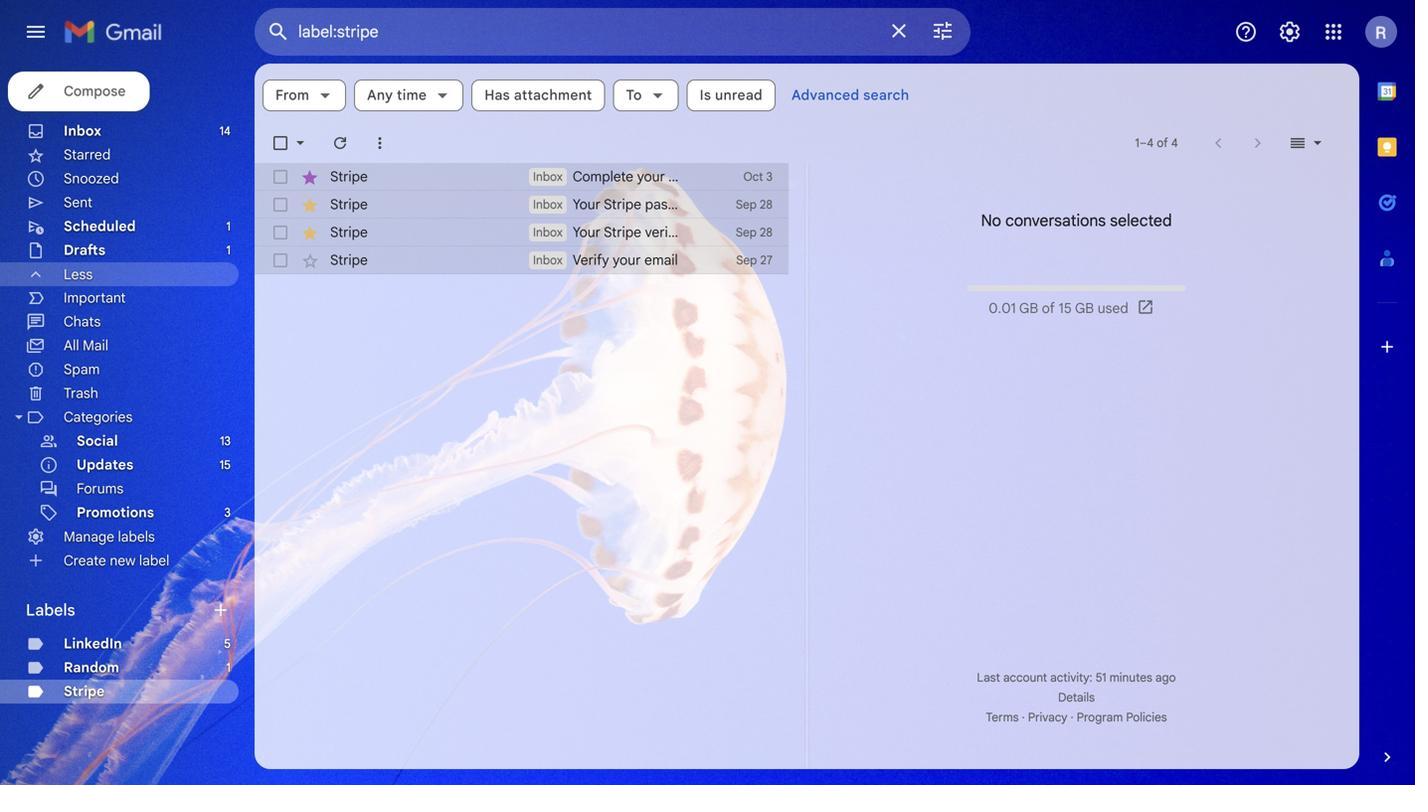 Task type: locate. For each thing, give the bounding box(es) containing it.
15 inside labels navigation
[[220, 458, 231, 473]]

1 vertical spatial 1
[[226, 243, 231, 258]]

no
[[981, 211, 1001, 231]]

gb
[[1019, 300, 1038, 317], [1075, 300, 1094, 317]]

to
[[838, 168, 851, 185]]

settings image
[[1278, 20, 1302, 44]]

1 vertical spatial your
[[573, 224, 601, 241]]

stripe inside labels navigation
[[64, 683, 105, 701]]

used
[[1098, 300, 1129, 317]]

labels navigation
[[0, 64, 255, 786]]

· right terms
[[1022, 711, 1025, 726]]

details
[[1058, 691, 1095, 706]]

categories link
[[64, 409, 133, 426]]

tab list
[[1360, 64, 1415, 714]]

account
[[710, 168, 761, 185], [1003, 671, 1047, 686]]

any
[[367, 87, 393, 104]]

0 vertical spatial 3
[[766, 170, 773, 184]]

privacy link
[[1028, 711, 1068, 726]]

your
[[637, 168, 665, 185], [613, 252, 641, 269]]

1 vertical spatial 3
[[224, 506, 231, 521]]

1 your from the top
[[573, 196, 601, 213]]

1 row from the top
[[255, 163, 1016, 191]]

inbox inside inbox verify your email -
[[533, 253, 563, 268]]

15 right of
[[1059, 300, 1072, 317]]

labels
[[118, 528, 155, 546]]

inbox inside inbox your stripe password has been updated
[[533, 197, 563, 212]]

last account activity: 51 minutes ago details terms · privacy · program policies
[[977, 671, 1176, 726]]

1 horizontal spatial account
[[1003, 671, 1047, 686]]

13
[[220, 434, 231, 449]]

inbox inside labels navigation
[[64, 122, 101, 140]]

inbox inside inbox complete your stripe account application to start accepting payments
[[533, 170, 563, 184]]

inbox for inbox your stripe verification code
[[533, 225, 563, 240]]

2 your from the top
[[573, 224, 601, 241]]

1 vertical spatial 15
[[220, 458, 231, 473]]

any time
[[367, 87, 427, 104]]

sep 28 up sep 27
[[736, 225, 773, 240]]

28 for code
[[760, 225, 773, 240]]

2 gb from the left
[[1075, 300, 1094, 317]]

more image
[[370, 133, 390, 153]]

2 · from the left
[[1071, 711, 1074, 726]]

has attachment
[[485, 87, 592, 104]]

1 vertical spatial account
[[1003, 671, 1047, 686]]

updates
[[77, 457, 134, 474]]

is unread
[[700, 87, 763, 104]]

15 down 13
[[220, 458, 231, 473]]

· down 'details' link
[[1071, 711, 1074, 726]]

sep right has at top
[[736, 197, 757, 212]]

4 row from the top
[[255, 247, 789, 275]]

account up has at top
[[710, 168, 761, 185]]

0 horizontal spatial 15
[[220, 458, 231, 473]]

3 down 13
[[224, 506, 231, 521]]

starred link
[[64, 146, 111, 164]]

Search mail text field
[[298, 22, 875, 42]]

oct
[[743, 170, 763, 184]]

2 28 from the top
[[760, 225, 773, 240]]

3 inside row
[[766, 170, 773, 184]]

sep 28 for has
[[736, 197, 773, 212]]

sep
[[736, 197, 757, 212], [736, 225, 757, 240], [736, 253, 757, 268]]

inbox inside inbox your stripe verification code
[[533, 225, 563, 240]]

inbox for inbox complete your stripe account application to start accepting payments
[[533, 170, 563, 184]]

2 1 from the top
[[226, 243, 231, 258]]

None checkbox
[[271, 133, 290, 153], [271, 167, 290, 187], [271, 195, 290, 215], [271, 223, 290, 243], [271, 251, 290, 271], [271, 133, 290, 153], [271, 167, 290, 187], [271, 195, 290, 215], [271, 223, 290, 243], [271, 251, 290, 271]]

important link
[[64, 289, 126, 307]]

your up verify
[[573, 224, 601, 241]]

oct 3
[[743, 170, 773, 184]]

28 up 27
[[760, 225, 773, 240]]

follow link to manage storage image
[[1137, 298, 1157, 318]]

0 vertical spatial 15
[[1059, 300, 1072, 317]]

policies
[[1126, 711, 1167, 726]]

your for your stripe password has been updated
[[573, 196, 601, 213]]

1 gb from the left
[[1019, 300, 1038, 317]]

51
[[1096, 671, 1107, 686]]

1 for drafts
[[226, 243, 231, 258]]

0 vertical spatial sep
[[736, 197, 757, 212]]

sent link
[[64, 194, 92, 211]]

1 for random
[[226, 661, 231, 676]]

1 horizontal spatial 15
[[1059, 300, 1072, 317]]

your down the complete
[[573, 196, 601, 213]]

1 horizontal spatial ·
[[1071, 711, 1074, 726]]

create
[[64, 552, 106, 570]]

0 vertical spatial 1
[[226, 219, 231, 234]]

0 horizontal spatial ·
[[1022, 711, 1025, 726]]

1 horizontal spatial 3
[[766, 170, 773, 184]]

1 vertical spatial 28
[[760, 225, 773, 240]]

0 horizontal spatial 3
[[224, 506, 231, 521]]

trash link
[[64, 385, 98, 402]]

categories
[[64, 409, 133, 426]]

sep 27
[[736, 253, 773, 268]]

gb left "used"
[[1075, 300, 1094, 317]]

has
[[485, 87, 510, 104]]

0 vertical spatial your
[[573, 196, 601, 213]]

gb left of
[[1019, 300, 1038, 317]]

trash
[[64, 385, 98, 402]]

advanced search
[[792, 87, 909, 104]]

has
[[710, 196, 732, 213]]

1 28 from the top
[[760, 197, 773, 212]]

random
[[64, 659, 119, 677]]

sep left 27
[[736, 253, 757, 268]]

social link
[[77, 433, 118, 450]]

your down inbox your stripe verification code
[[613, 252, 641, 269]]

privacy
[[1028, 711, 1068, 726]]

1
[[226, 219, 231, 234], [226, 243, 231, 258], [226, 661, 231, 676]]

1 vertical spatial your
[[613, 252, 641, 269]]

1 vertical spatial sep 28
[[736, 225, 773, 240]]

1 horizontal spatial gb
[[1075, 300, 1094, 317]]

15
[[1059, 300, 1072, 317], [220, 458, 231, 473]]

2 sep 28 from the top
[[736, 225, 773, 240]]

inbox
[[64, 122, 101, 140], [533, 170, 563, 184], [533, 197, 563, 212], [533, 225, 563, 240], [533, 253, 563, 268]]

0 vertical spatial 28
[[760, 197, 773, 212]]

0 vertical spatial your
[[637, 168, 665, 185]]

1 sep 28 from the top
[[736, 197, 773, 212]]

updated
[[771, 196, 824, 213]]

sep 28
[[736, 197, 773, 212], [736, 225, 773, 240]]

sep 28 down oct
[[736, 197, 773, 212]]

2 row from the top
[[255, 191, 824, 219]]

sep down been at the right
[[736, 225, 757, 240]]

inbox for inbox verify your email -
[[533, 253, 563, 268]]

28 down the oct 3
[[760, 197, 773, 212]]

2 vertical spatial 1
[[226, 661, 231, 676]]

28 for has
[[760, 197, 773, 212]]

1 1 from the top
[[226, 219, 231, 234]]

0 vertical spatial sep 28
[[736, 197, 773, 212]]

scheduled
[[64, 218, 136, 235]]

scheduled link
[[64, 218, 136, 235]]

manage
[[64, 528, 114, 546]]

your
[[573, 196, 601, 213], [573, 224, 601, 241]]

·
[[1022, 711, 1025, 726], [1071, 711, 1074, 726]]

3 right oct
[[766, 170, 773, 184]]

main menu image
[[24, 20, 48, 44]]

search mail image
[[261, 14, 296, 50]]

unread
[[715, 87, 763, 104]]

None search field
[[255, 8, 971, 56]]

28
[[760, 197, 773, 212], [760, 225, 773, 240]]

account right 'last'
[[1003, 671, 1047, 686]]

minutes
[[1110, 671, 1153, 686]]

drafts
[[64, 242, 106, 259]]

0 horizontal spatial gb
[[1019, 300, 1038, 317]]

3
[[766, 170, 773, 184], [224, 506, 231, 521]]

1 vertical spatial sep
[[736, 225, 757, 240]]

row
[[255, 163, 1016, 191], [255, 191, 824, 219], [255, 219, 789, 247], [255, 247, 789, 275]]

your up password
[[637, 168, 665, 185]]

3 1 from the top
[[226, 661, 231, 676]]

inbox for inbox
[[64, 122, 101, 140]]

0 horizontal spatial account
[[710, 168, 761, 185]]

starred
[[64, 146, 111, 164]]

advanced search button
[[784, 78, 917, 113]]

no conversations selected main content
[[255, 64, 1360, 770]]

advanced
[[792, 87, 860, 104]]



Task type: vqa. For each thing, say whether or not it's contained in the screenshot.
the topmost 3
yes



Task type: describe. For each thing, give the bounding box(es) containing it.
0.01
[[989, 300, 1016, 317]]

snoozed
[[64, 170, 119, 187]]

code
[[719, 224, 751, 241]]

inbox verify your email -
[[533, 252, 692, 269]]

toggle split pane mode image
[[1288, 133, 1308, 153]]

manage labels link
[[64, 528, 155, 546]]

compose button
[[8, 72, 150, 111]]

advanced search options image
[[923, 11, 963, 51]]

email
[[644, 252, 678, 269]]

mail
[[83, 337, 108, 355]]

sent
[[64, 194, 92, 211]]

application
[[764, 168, 834, 185]]

start
[[854, 168, 884, 185]]

inbox complete your stripe account application to start accepting payments
[[533, 168, 1016, 185]]

3 row from the top
[[255, 219, 789, 247]]

less button
[[0, 263, 239, 286]]

program
[[1077, 711, 1123, 726]]

promotions
[[77, 504, 154, 522]]

15 inside no conversations selected main content
[[1059, 300, 1072, 317]]

promotions link
[[77, 504, 154, 522]]

any time button
[[354, 80, 464, 111]]

create new label link
[[64, 552, 169, 570]]

5
[[224, 637, 231, 652]]

refresh image
[[330, 133, 350, 153]]

verification
[[645, 224, 715, 241]]

chats
[[64, 313, 101, 331]]

password
[[645, 196, 706, 213]]

program policies link
[[1077, 711, 1167, 726]]

your for stripe
[[637, 168, 665, 185]]

stripe link
[[64, 683, 105, 701]]

to
[[626, 87, 642, 104]]

all
[[64, 337, 79, 355]]

new
[[110, 552, 136, 570]]

all mail link
[[64, 337, 108, 355]]

labels heading
[[26, 601, 211, 621]]

forums link
[[77, 480, 123, 498]]

attachment
[[514, 87, 592, 104]]

compose
[[64, 83, 126, 100]]

sep 28 for code
[[736, 225, 773, 240]]

been
[[736, 196, 768, 213]]

spam
[[64, 361, 100, 378]]

conversations
[[1006, 211, 1106, 231]]

-
[[682, 252, 688, 269]]

clear search image
[[879, 11, 919, 51]]

all mail
[[64, 337, 108, 355]]

manage labels create new label
[[64, 528, 169, 570]]

27
[[760, 253, 773, 268]]

inbox your stripe verification code
[[533, 224, 751, 241]]

1 · from the left
[[1022, 711, 1025, 726]]

updates link
[[77, 457, 134, 474]]

random link
[[64, 659, 119, 677]]

important
[[64, 289, 126, 307]]

of
[[1042, 300, 1055, 317]]

your for your stripe verification code
[[573, 224, 601, 241]]

your for email
[[613, 252, 641, 269]]

from
[[276, 87, 309, 104]]

gmail image
[[64, 12, 172, 52]]

3 inside labels navigation
[[224, 506, 231, 521]]

account inside the 'last account activity: 51 minutes ago details terms · privacy · program policies'
[[1003, 671, 1047, 686]]

from button
[[263, 80, 346, 111]]

sep for code
[[736, 225, 757, 240]]

details link
[[1058, 691, 1095, 706]]

support image
[[1234, 20, 1258, 44]]

1 for scheduled
[[226, 219, 231, 234]]

is
[[700, 87, 711, 104]]

linkedin
[[64, 636, 122, 653]]

forums
[[77, 480, 123, 498]]

snoozed link
[[64, 170, 119, 187]]

accepting
[[887, 168, 950, 185]]

chats link
[[64, 313, 101, 331]]

labels
[[26, 601, 75, 621]]

inbox for inbox your stripe password has been updated
[[533, 197, 563, 212]]

time
[[397, 87, 427, 104]]

selected
[[1110, 211, 1172, 231]]

search
[[863, 87, 909, 104]]

0 vertical spatial account
[[710, 168, 761, 185]]

last
[[977, 671, 1000, 686]]

less
[[64, 266, 93, 283]]

social
[[77, 433, 118, 450]]

no conversations selected
[[981, 211, 1172, 231]]

sep for has
[[736, 197, 757, 212]]

payments
[[954, 168, 1016, 185]]

inbox link
[[64, 122, 101, 140]]

is unread button
[[687, 80, 776, 111]]

has attachment button
[[472, 80, 605, 111]]

2 vertical spatial sep
[[736, 253, 757, 268]]

spam link
[[64, 361, 100, 378]]

label
[[139, 552, 169, 570]]

ago
[[1156, 671, 1176, 686]]

to button
[[613, 80, 679, 111]]

complete
[[573, 168, 634, 185]]

inbox your stripe password has been updated
[[533, 196, 824, 213]]

0.01 gb of 15 gb used
[[989, 300, 1129, 317]]

drafts link
[[64, 242, 106, 259]]

linkedin link
[[64, 636, 122, 653]]

terms link
[[986, 711, 1019, 726]]



